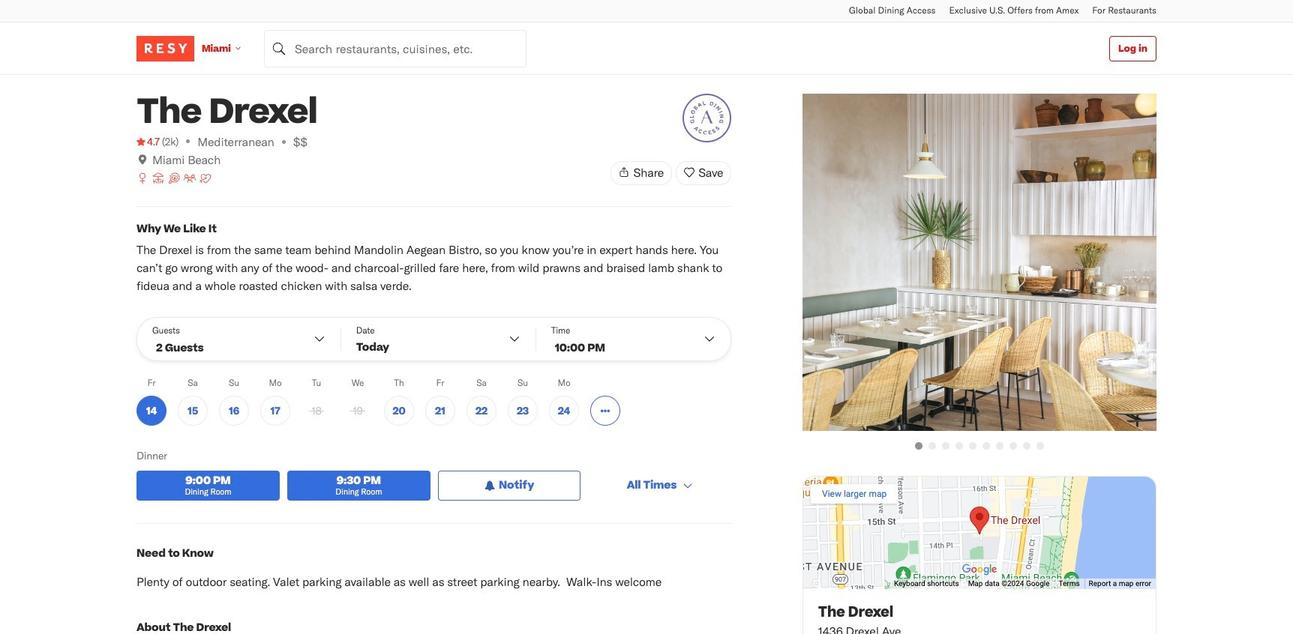 Task type: describe. For each thing, give the bounding box(es) containing it.
4.7 out of 5 stars image
[[137, 134, 160, 149]]



Task type: vqa. For each thing, say whether or not it's contained in the screenshot.
4.7 out of 5 stars Icon
yes



Task type: locate. For each thing, give the bounding box(es) containing it.
None field
[[264, 30, 526, 67]]

Search restaurants, cuisines, etc. text field
[[264, 30, 526, 67]]



